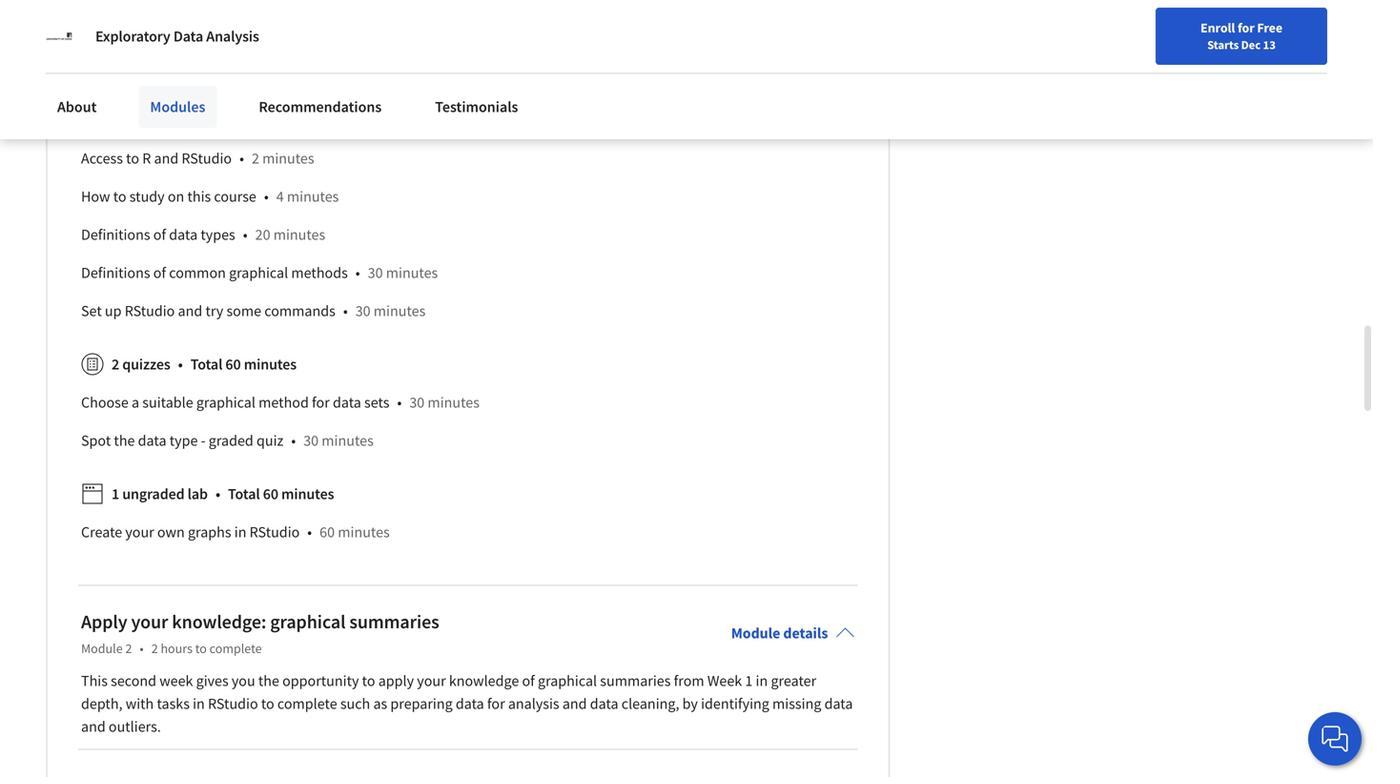 Task type: locate. For each thing, give the bounding box(es) containing it.
1 vertical spatial 1
[[745, 672, 753, 691]]

study
[[130, 187, 165, 206]]

total down try
[[191, 355, 223, 374]]

complete down the knowledge: at the bottom of the page
[[209, 640, 262, 657]]

to down apply your knowledge: graphical summaries module 2 • 2 hours to complete
[[261, 695, 274, 714]]

of
[[153, 225, 166, 244], [153, 263, 166, 283], [522, 672, 535, 691]]

1 horizontal spatial the
[[258, 672, 279, 691]]

0 vertical spatial • total 60 minutes
[[178, 355, 297, 374]]

find your new career link
[[890, 57, 1029, 81]]

definitions of data types • 20 minutes
[[81, 225, 325, 244]]

data
[[169, 225, 198, 244], [333, 393, 361, 412], [138, 431, 166, 450], [456, 695, 484, 714], [590, 695, 619, 714], [825, 695, 853, 714]]

definitions for definitions of common graphical methods
[[81, 263, 150, 283]]

graphical inside apply your knowledge: graphical summaries module 2 • 2 hours to complete
[[270, 610, 346, 634]]

module inside apply your knowledge: graphical summaries module 2 • 2 hours to complete
[[81, 640, 123, 657]]

definitions
[[81, 225, 150, 244], [81, 263, 150, 283]]

definitions down how
[[81, 225, 150, 244]]

60 for 2 quizzes
[[225, 355, 241, 374]]

tasks
[[157, 695, 190, 714]]

2 left hours
[[151, 640, 158, 657]]

your up hours
[[131, 610, 168, 634]]

for right method
[[312, 393, 330, 412]]

by
[[683, 695, 698, 714]]

spot
[[81, 431, 111, 450]]

and
[[154, 149, 179, 168], [178, 302, 202, 321], [563, 695, 587, 714], [81, 717, 106, 736]]

rstudio up the how to study on this course • 4 minutes at the top of the page
[[182, 149, 232, 168]]

commands
[[264, 302, 336, 321]]

about link
[[46, 86, 108, 128]]

2 vertical spatial 60
[[320, 523, 335, 542]]

0 vertical spatial 60
[[225, 355, 241, 374]]

graphical up spot the data type - graded quiz • 30 minutes
[[196, 393, 256, 412]]

1 vertical spatial total
[[191, 355, 223, 374]]

graphs left 8
[[194, 19, 238, 38]]

graphical down 20
[[229, 263, 288, 283]]

complete down opportunity
[[277, 695, 337, 714]]

testimonials
[[435, 97, 518, 116]]

module down apply
[[81, 640, 123, 657]]

2 horizontal spatial in
[[756, 672, 768, 691]]

rstudio down you
[[208, 695, 258, 714]]

0 vertical spatial graphs
[[194, 19, 238, 38]]

summaries inside this second week gives you the opportunity to apply your knowledge of graphical summaries from week 1 in greater depth, with tasks in rstudio to complete such as preparing data for analysis and data cleaning, by identifying missing data and outliers.
[[600, 672, 671, 691]]

1 vertical spatial summaries
[[600, 672, 671, 691]]

banner navigation
[[15, 0, 537, 38]]

the
[[114, 431, 135, 450], [258, 672, 279, 691]]

0 vertical spatial of
[[153, 225, 166, 244]]

a
[[132, 393, 139, 412]]

1 horizontal spatial course
[[214, 187, 256, 206]]

None search field
[[272, 50, 587, 88]]

0 vertical spatial in
[[234, 523, 247, 542]]

your for own
[[125, 523, 154, 542]]

1 horizontal spatial summaries
[[600, 672, 671, 691]]

2 up second
[[125, 640, 132, 657]]

your up preparing
[[417, 672, 446, 691]]

0 horizontal spatial complete
[[209, 640, 262, 657]]

set
[[81, 302, 102, 321]]

1 horizontal spatial 60
[[263, 485, 278, 504]]

about
[[57, 97, 97, 116], [81, 111, 120, 130]]

your inside apply your knowledge: graphical summaries module 2 • 2 hours to complete
[[131, 610, 168, 634]]

1 vertical spatial course
[[214, 187, 256, 206]]

in inside region
[[234, 523, 247, 542]]

1 horizontal spatial 1
[[745, 672, 753, 691]]

of down study
[[153, 225, 166, 244]]

your right find
[[927, 60, 953, 77]]

0 vertical spatial definitions
[[81, 225, 150, 244]]

in left "greater"
[[756, 672, 768, 691]]

2 up the how to study on this course • 4 minutes at the top of the page
[[252, 149, 259, 168]]

your inside this second week gives you the opportunity to apply your knowledge of graphical summaries from week 1 in greater depth, with tasks in rstudio to complete such as preparing data for analysis and data cleaning, by identifying missing data and outliers.
[[417, 672, 446, 691]]

definitions up up
[[81, 263, 150, 283]]

in right tasks
[[193, 695, 205, 714]]

graphical up "analysis"
[[538, 672, 597, 691]]

• total 60 minutes down quiz
[[216, 485, 334, 504]]

modules link
[[139, 86, 217, 128]]

as
[[373, 695, 387, 714]]

0 vertical spatial this
[[123, 111, 146, 130]]

course up types
[[214, 187, 256, 206]]

this
[[81, 672, 108, 691]]

1 horizontal spatial complete
[[277, 695, 337, 714]]

to right hours
[[195, 640, 207, 657]]

2
[[212, 111, 219, 130], [252, 149, 259, 168], [112, 355, 119, 374], [125, 640, 132, 657], [151, 640, 158, 657]]

about inside the about link
[[57, 97, 97, 116]]

this right on at the left of the page
[[187, 187, 211, 206]]

choose
[[81, 393, 129, 412]]

summaries up apply
[[349, 610, 439, 634]]

summaries up cleaning,
[[600, 672, 671, 691]]

of left the common
[[153, 263, 166, 283]]

1 right week
[[745, 672, 753, 691]]

total up 'create your own graphs in rstudio • 60 minutes'
[[228, 485, 260, 504]]

• total 60 minutes
[[178, 355, 297, 374], [216, 485, 334, 504]]

1 vertical spatial the
[[258, 672, 279, 691]]

graphical up opportunity
[[270, 610, 346, 634]]

some
[[226, 302, 261, 321]]

try
[[205, 302, 223, 321]]

0 vertical spatial 1
[[112, 485, 119, 504]]

total for graphical
[[191, 355, 223, 374]]

your inside hide info about module content region
[[125, 523, 154, 542]]

complete inside apply your knowledge: graphical summaries module 2 • 2 hours to complete
[[209, 640, 262, 657]]

exploratory data analysis
[[95, 27, 259, 46]]

knowledge:
[[172, 610, 266, 634]]

minutes
[[268, 19, 320, 38], [252, 73, 304, 92], [222, 111, 274, 130], [262, 149, 314, 168], [287, 187, 339, 206], [273, 225, 325, 244], [386, 263, 438, 283], [374, 302, 426, 321], [244, 355, 297, 374], [428, 393, 480, 412], [322, 431, 374, 450], [281, 485, 334, 504], [338, 523, 390, 542]]

total
[[198, 73, 230, 92], [191, 355, 223, 374], [228, 485, 260, 504]]

on
[[168, 187, 184, 206]]

depth,
[[81, 695, 123, 714]]

1
[[112, 485, 119, 504], [745, 672, 753, 691]]

2 vertical spatial of
[[522, 672, 535, 691]]

graphs for for
[[194, 19, 238, 38]]

in
[[234, 523, 247, 542], [756, 672, 768, 691], [193, 695, 205, 714]]

30 right quiz
[[303, 431, 319, 450]]

in right own
[[234, 523, 247, 542]]

the right you
[[258, 672, 279, 691]]

0 vertical spatial total
[[198, 73, 230, 92]]

access
[[81, 149, 123, 168]]

your
[[927, 60, 953, 77], [125, 523, 154, 542], [131, 610, 168, 634], [417, 672, 446, 691]]

for inside this second week gives you the opportunity to apply your knowledge of graphical summaries from week 1 in greater depth, with tasks in rstudio to complete such as preparing data for analysis and data cleaning, by identifying missing data and outliers.
[[487, 695, 505, 714]]

0 horizontal spatial module
[[81, 640, 123, 657]]

exploratory
[[95, 27, 170, 46]]

0 horizontal spatial the
[[114, 431, 135, 450]]

0 vertical spatial summaries
[[349, 610, 439, 634]]

• total 60 minutes for spot the data type - graded quiz
[[178, 355, 297, 374]]

about up access
[[81, 111, 120, 130]]

set up rstudio and try some commands • 30 minutes
[[81, 302, 426, 321]]

1 vertical spatial • total 60 minutes
[[216, 485, 334, 504]]

for up the dec
[[1238, 19, 1255, 36]]

• total 60 minutes down some
[[178, 355, 297, 374]]

your for knowledge:
[[131, 610, 168, 634]]

second
[[111, 672, 156, 691]]

apply your knowledge: graphical summaries module 2 • 2 hours to complete
[[81, 610, 439, 657]]

2 left quizzes
[[112, 355, 119, 374]]

module left details
[[731, 624, 780, 643]]

own
[[157, 523, 185, 542]]

the inside this second week gives you the opportunity to apply your knowledge of graphical summaries from week 1 in greater depth, with tasks in rstudio to complete such as preparing data for analysis and data cleaning, by identifying missing data and outliers.
[[258, 672, 279, 691]]

your for new
[[927, 60, 953, 77]]

course
[[149, 111, 192, 130], [214, 187, 256, 206]]

0 horizontal spatial 60
[[225, 355, 241, 374]]

of up "analysis"
[[522, 672, 535, 691]]

course down readings
[[149, 111, 192, 130]]

1 vertical spatial definitions
[[81, 263, 150, 283]]

for down "knowledge"
[[487, 695, 505, 714]]

to
[[126, 149, 139, 168], [113, 187, 126, 206], [195, 640, 207, 657], [362, 672, 375, 691], [261, 695, 274, 714]]

university of leeds image
[[46, 23, 72, 50]]

0 vertical spatial complete
[[209, 640, 262, 657]]

1 ungraded lab
[[112, 485, 208, 504]]

rstudio right up
[[125, 302, 175, 321]]

2 quizzes
[[112, 355, 170, 374]]

graphs right own
[[188, 523, 231, 542]]

1 vertical spatial 60
[[263, 485, 278, 504]]

the right spot
[[114, 431, 135, 450]]

analysis
[[206, 27, 259, 46]]

1 horizontal spatial this
[[187, 187, 211, 206]]

1 definitions from the top
[[81, 225, 150, 244]]

1 vertical spatial in
[[756, 672, 768, 691]]

total left 88
[[198, 73, 230, 92]]

6
[[112, 73, 119, 92]]

2 vertical spatial in
[[193, 695, 205, 714]]

1 horizontal spatial in
[[234, 523, 247, 542]]

about this course • 2 minutes
[[81, 111, 274, 130]]

1 vertical spatial graphs
[[188, 523, 231, 542]]

0 horizontal spatial this
[[123, 111, 146, 130]]

about inside hide info about module content region
[[81, 111, 120, 130]]

career
[[983, 60, 1020, 77]]

0 vertical spatial the
[[114, 431, 135, 450]]

this down 6 readings on the top of page
[[123, 111, 146, 130]]

0 horizontal spatial course
[[149, 111, 192, 130]]

•
[[245, 19, 250, 38], [186, 73, 191, 92], [199, 111, 204, 130], [239, 149, 244, 168], [264, 187, 269, 206], [243, 225, 248, 244], [356, 263, 360, 283], [343, 302, 348, 321], [178, 355, 183, 374], [397, 393, 402, 412], [291, 431, 296, 450], [216, 485, 220, 504], [307, 523, 312, 542], [140, 640, 144, 657]]

2 definitions from the top
[[81, 263, 150, 283]]

spot the data type - graded quiz • 30 minutes
[[81, 431, 374, 450]]

week
[[708, 672, 742, 691]]

rstudio
[[120, 19, 170, 38], [182, 149, 232, 168], [125, 302, 175, 321], [250, 523, 300, 542], [208, 695, 258, 714]]

1 vertical spatial complete
[[277, 695, 337, 714]]

1 vertical spatial this
[[187, 187, 211, 206]]

missing
[[773, 695, 822, 714]]

1 left ungraded
[[112, 485, 119, 504]]

20
[[255, 225, 270, 244]]

30 right commands
[[355, 302, 371, 321]]

types
[[201, 225, 235, 244]]

0 horizontal spatial 1
[[112, 485, 119, 504]]

recommendations
[[259, 97, 382, 116]]

summaries
[[349, 610, 439, 634], [600, 672, 671, 691]]

module details
[[731, 624, 828, 643]]

0 horizontal spatial summaries
[[349, 610, 439, 634]]

• inside apply your knowledge: graphical summaries module 2 • 2 hours to complete
[[140, 640, 144, 657]]

60
[[225, 355, 241, 374], [263, 485, 278, 504], [320, 523, 335, 542]]

1 vertical spatial of
[[153, 263, 166, 283]]

graphs
[[194, 19, 238, 38], [188, 523, 231, 542]]

about down coursera image
[[57, 97, 97, 116]]

your left own
[[125, 523, 154, 542]]

88
[[233, 73, 249, 92]]

6 readings
[[112, 73, 178, 92]]

rstudio down quiz
[[250, 523, 300, 542]]



Task type: vqa. For each thing, say whether or not it's contained in the screenshot.
readings
yes



Task type: describe. For each thing, give the bounding box(es) containing it.
greater
[[771, 672, 817, 691]]

to up as
[[362, 672, 375, 691]]

new
[[955, 60, 980, 77]]

week
[[159, 672, 193, 691]]

hours
[[161, 640, 193, 657]]

free
[[1257, 19, 1283, 36]]

create
[[81, 523, 122, 542]]

graphs for own
[[188, 523, 231, 542]]

sets
[[364, 393, 390, 412]]

common
[[169, 263, 226, 283]]

summaries inside apply your knowledge: graphical summaries module 2 • 2 hours to complete
[[349, 610, 439, 634]]

recommendations link
[[247, 86, 393, 128]]

the inside hide info about module content region
[[114, 431, 135, 450]]

lab
[[188, 485, 208, 504]]

of for data
[[153, 225, 166, 244]]

and left try
[[178, 302, 202, 321]]

quiz
[[257, 431, 284, 450]]

for right exploratory
[[173, 19, 191, 38]]

starts
[[1208, 37, 1239, 52]]

graphical for methods
[[229, 263, 288, 283]]

hide info about module content region
[[81, 0, 855, 559]]

english
[[1063, 60, 1110, 79]]

2 vertical spatial total
[[228, 485, 260, 504]]

data left cleaning,
[[590, 695, 619, 714]]

for inside "enroll for free starts dec 13"
[[1238, 19, 1255, 36]]

such
[[340, 695, 370, 714]]

find your new career
[[900, 60, 1020, 77]]

choose a suitable graphical method for data sets • 30 minutes
[[81, 393, 480, 412]]

method
[[259, 393, 309, 412]]

knowledge
[[449, 672, 519, 691]]

how
[[81, 187, 110, 206]]

analysis
[[508, 695, 559, 714]]

0 vertical spatial course
[[149, 111, 192, 130]]

60 for 1 ungraded lab
[[263, 485, 278, 504]]

rstudio left data
[[120, 19, 170, 38]]

1 inside hide info about module content region
[[112, 485, 119, 504]]

testimonials link
[[424, 86, 530, 128]]

• total 60 minutes for •
[[216, 485, 334, 504]]

create your own graphs in rstudio • 60 minutes
[[81, 523, 390, 542]]

access to r and rstudio • 2 minutes
[[81, 149, 314, 168]]

about for about this course • 2 minutes
[[81, 111, 120, 130]]

data
[[173, 27, 203, 46]]

2 right modules in the left top of the page
[[212, 111, 219, 130]]

how to study on this course • 4 minutes
[[81, 187, 339, 206]]

• total 88 minutes
[[186, 73, 304, 92]]

r
[[142, 149, 151, 168]]

gives
[[196, 672, 229, 691]]

english button
[[1029, 38, 1144, 100]]

-
[[201, 431, 206, 450]]

from
[[674, 672, 704, 691]]

2 horizontal spatial 60
[[320, 523, 335, 542]]

30 right sets
[[409, 393, 425, 412]]

of inside this second week gives you the opportunity to apply your knowledge of graphical summaries from week 1 in greater depth, with tasks in rstudio to complete such as preparing data for analysis and data cleaning, by identifying missing data and outliers.
[[522, 672, 535, 691]]

1 horizontal spatial module
[[731, 624, 780, 643]]

graphical inside this second week gives you the opportunity to apply your knowledge of graphical summaries from week 1 in greater depth, with tasks in rstudio to complete such as preparing data for analysis and data cleaning, by identifying missing data and outliers.
[[538, 672, 597, 691]]

data left types
[[169, 225, 198, 244]]

apply
[[378, 672, 414, 691]]

you
[[232, 672, 255, 691]]

chat with us image
[[1320, 724, 1351, 754]]

enroll for free starts dec 13
[[1201, 19, 1283, 52]]

details
[[783, 624, 828, 643]]

modules
[[150, 97, 205, 116]]

data right missing
[[825, 695, 853, 714]]

to left "r"
[[126, 149, 139, 168]]

opportunity
[[282, 672, 359, 691]]

13
[[1263, 37, 1276, 52]]

quizzes
[[122, 355, 170, 374]]

graphical for summaries
[[270, 610, 346, 634]]

about for about
[[57, 97, 97, 116]]

up
[[105, 302, 122, 321]]

graded
[[209, 431, 254, 450]]

8
[[258, 19, 265, 38]]

30 right "methods"
[[368, 263, 383, 283]]

complete inside this second week gives you the opportunity to apply your knowledge of graphical summaries from week 1 in greater depth, with tasks in rstudio to complete such as preparing data for analysis and data cleaning, by identifying missing data and outliers.
[[277, 695, 337, 714]]

readings
[[122, 73, 178, 92]]

and down depth,
[[81, 717, 106, 736]]

to right how
[[113, 187, 126, 206]]

total for •
[[198, 73, 230, 92]]

suitable
[[142, 393, 193, 412]]

to inside apply your knowledge: graphical summaries module 2 • 2 hours to complete
[[195, 640, 207, 657]]

graphical for method
[[196, 393, 256, 412]]

rstudio inside this second week gives you the opportunity to apply your knowledge of graphical summaries from week 1 in greater depth, with tasks in rstudio to complete such as preparing data for analysis and data cleaning, by identifying missing data and outliers.
[[208, 695, 258, 714]]

outliers.
[[109, 717, 161, 736]]

this second week gives you the opportunity to apply your knowledge of graphical summaries from week 1 in greater depth, with tasks in rstudio to complete such as preparing data for analysis and data cleaning, by identifying missing data and outliers.
[[81, 672, 853, 736]]

definitions for definitions of data types
[[81, 225, 150, 244]]

of for common
[[153, 263, 166, 283]]

enroll
[[1201, 19, 1235, 36]]

and right "analysis"
[[563, 695, 587, 714]]

find
[[900, 60, 925, 77]]

using
[[81, 19, 117, 38]]

data left sets
[[333, 393, 361, 412]]

preparing
[[390, 695, 453, 714]]

definitions of common graphical methods • 30 minutes
[[81, 263, 438, 283]]

identifying
[[701, 695, 770, 714]]

type
[[170, 431, 198, 450]]

dec
[[1241, 37, 1261, 52]]

data left type
[[138, 431, 166, 450]]

apply
[[81, 610, 127, 634]]

ungraded
[[122, 485, 185, 504]]

data down "knowledge"
[[456, 695, 484, 714]]

with
[[126, 695, 154, 714]]

coursera image
[[23, 54, 144, 84]]

0 horizontal spatial in
[[193, 695, 205, 714]]

1 inside this second week gives you the opportunity to apply your knowledge of graphical summaries from week 1 in greater depth, with tasks in rstudio to complete such as preparing data for analysis and data cleaning, by identifying missing data and outliers.
[[745, 672, 753, 691]]

methods
[[291, 263, 348, 283]]

show notifications image
[[1172, 62, 1195, 85]]

using rstudio for graphs • 8 minutes
[[81, 19, 320, 38]]

4
[[276, 187, 284, 206]]

and right "r"
[[154, 149, 179, 168]]



